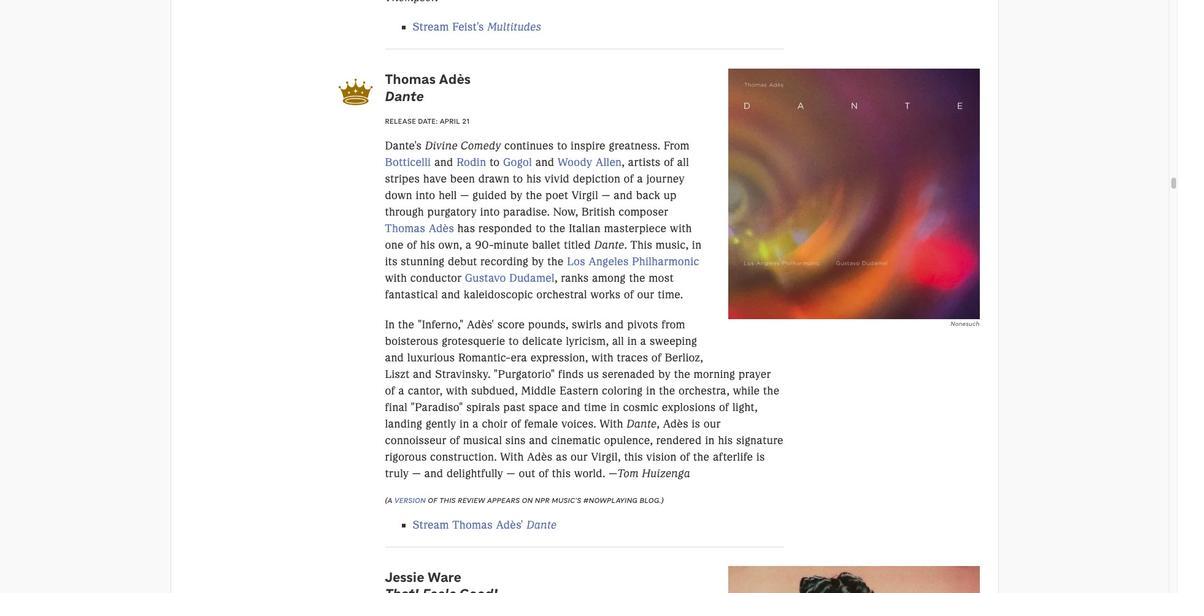 Task type: locate. For each thing, give the bounding box(es) containing it.
0 vertical spatial by
[[510, 189, 523, 203]]

, down the greatness.
[[622, 156, 625, 170]]

the down ballet
[[547, 255, 564, 269]]

by inside . this music, in its stunning debut recording by the
[[532, 255, 544, 269]]

connoisseur
[[385, 434, 446, 448]]

stream left feist's
[[413, 20, 449, 34]]

his inside has responded to the italian masterpiece with one of his own, a 90-minute ballet titled
[[420, 239, 435, 252]]

, for adès
[[657, 418, 660, 431]]

adès'
[[467, 318, 494, 332], [496, 519, 523, 532]]

2 vertical spatial our
[[571, 451, 588, 464]]

liszt
[[385, 368, 410, 381]]

, for ranks
[[555, 272, 558, 286]]

masterpiece
[[604, 222, 667, 236]]

stream for stream feist's multitudes
[[413, 20, 449, 34]]

, inside , artists of all stripes have been drawn to his vivid depiction of a journey down into hell — guided by the poet virgil — and  back up through purgatory into paradise. now, british composer thomas adès
[[622, 156, 625, 170]]

and right swirls
[[605, 318, 624, 332]]

voices.
[[561, 418, 596, 431]]

1 vertical spatial all
[[612, 335, 624, 348]]

1 horizontal spatial with
[[600, 418, 623, 431]]

vision
[[646, 451, 677, 464]]

1 vertical spatial our
[[704, 418, 721, 431]]

paradise.
[[503, 206, 550, 219]]

on
[[522, 496, 533, 505]]

up
[[664, 189, 677, 203]]

dante
[[385, 88, 424, 105], [594, 239, 624, 252], [627, 418, 657, 431], [526, 519, 557, 532]]

0 horizontal spatial ,
[[555, 272, 558, 286]]

2 vertical spatial ,
[[657, 418, 660, 431]]

of down sweeping
[[651, 351, 661, 365]]

to
[[557, 139, 567, 153], [490, 156, 500, 170], [513, 173, 523, 186], [536, 222, 546, 236], [509, 335, 519, 348]]

dante down npr
[[526, 519, 557, 532]]

0 vertical spatial with
[[600, 418, 623, 431]]

all up traces
[[612, 335, 624, 348]]

british
[[581, 206, 615, 219]]

among
[[592, 272, 626, 286]]

0 vertical spatial thomas
[[385, 71, 436, 88]]

0 horizontal spatial by
[[510, 189, 523, 203]]

and left back
[[614, 189, 633, 203]]

all inside , artists of all stripes have been drawn to his vivid depiction of a journey down into hell — guided by the poet virgil — and  back up through purgatory into paradise. now, british composer thomas adès
[[677, 156, 689, 170]]

all down 'from'
[[677, 156, 689, 170]]

2 vertical spatial this
[[439, 496, 456, 505]]

berlioz,
[[665, 351, 703, 365]]

explosions
[[662, 401, 716, 414]]

to inside in the "inferno," adès' score pounds, swirls and pivots from boisterous grotesquerie to delicate lyricism, all in a sweeping and luxurious romantic-era expression, with traces of berlioz, liszt and stravinsky. "purgatorio" finds us serenaded by the morning prayer of a cantor, with subdued, middle eastern coloring in the orchestra, while the final "paradiso" spirals past space and time in cosmic explosions of light, landing gently in a choir of female voices. with
[[509, 335, 519, 348]]

rodin
[[457, 156, 486, 170]]

dante down cosmic
[[627, 418, 657, 431]]

— down been
[[460, 189, 469, 203]]

journey
[[647, 173, 685, 186]]

this
[[624, 451, 643, 464], [552, 467, 571, 481], [439, 496, 456, 505]]

, up orchestral
[[555, 272, 558, 286]]

1 vertical spatial this
[[552, 467, 571, 481]]

to down gogol
[[513, 173, 523, 186]]

kaleidoscopic
[[464, 289, 533, 302]]

dante up the angeles
[[594, 239, 624, 252]]

musical
[[463, 434, 502, 448]]

tom
[[617, 467, 639, 481]]

"purgatorio"
[[494, 368, 555, 381]]

to up drawn
[[490, 156, 500, 170]]

dante's
[[385, 139, 422, 153]]

adès' down appears
[[496, 519, 523, 532]]

1 horizontal spatial his
[[526, 173, 541, 186]]

music,
[[656, 239, 689, 252]]

jessie
[[385, 569, 424, 586]]

of right works
[[624, 289, 634, 302]]

dante inside thomas adès dante
[[385, 88, 424, 105]]

all
[[677, 156, 689, 170], [612, 335, 624, 348]]

ballet
[[532, 239, 561, 252]]

1 vertical spatial his
[[420, 239, 435, 252]]

the down "los angeles philharmonic" link
[[629, 272, 645, 286]]

0 vertical spatial stream
[[413, 20, 449, 34]]

2 vertical spatial his
[[718, 434, 733, 448]]

his up afterlife
[[718, 434, 733, 448]]

0 horizontal spatial with
[[500, 451, 524, 464]]

gogol
[[503, 156, 532, 170]]

botticelli link
[[385, 156, 431, 170]]

0 horizontal spatial is
[[692, 418, 700, 431]]

in up afterlife
[[705, 434, 715, 448]]

1 vertical spatial is
[[756, 451, 765, 464]]

, down cosmic
[[657, 418, 660, 431]]

1 stream from the top
[[413, 20, 449, 34]]

in inside the , adès is our connoisseur of musical sins and cinematic opulence, rendered in his signature rigorous construction. with adès as our virgil, this vision of the afterlife is truly — and delightfully — out of this world. —
[[705, 434, 715, 448]]

adès inside , artists of all stripes have been drawn to his vivid depiction of a journey down into hell — guided by the poet virgil — and  back up through purgatory into paradise. now, british composer thomas adès
[[429, 222, 454, 236]]

allen
[[596, 156, 622, 170]]

by up paradise. on the top
[[510, 189, 523, 203]]

a left 90-
[[466, 239, 472, 252]]

with down sins
[[500, 451, 524, 464]]

middle
[[521, 384, 556, 398]]

gently
[[426, 418, 456, 431]]

2 horizontal spatial by
[[658, 368, 671, 381]]

in right music,
[[692, 239, 702, 252]]

cosmic
[[623, 401, 659, 414]]

our down explosions
[[704, 418, 721, 431]]

rendered
[[656, 434, 702, 448]]

of inside the , ranks among the most fantastical and kaleidoscopic orchestral works of our time.
[[624, 289, 634, 302]]

comedy
[[461, 139, 501, 153]]

virgil,
[[591, 451, 621, 464]]

1 vertical spatial by
[[532, 255, 544, 269]]

huizenga
[[642, 467, 690, 481]]

, inside the , adès is our connoisseur of musical sins and cinematic opulence, rendered in his signature rigorous construction. with adès as our virgil, this vision of the afterlife is truly — and delightfully — out of this world. —
[[657, 418, 660, 431]]

of up 'construction.'
[[450, 434, 460, 448]]

90-
[[475, 239, 494, 252]]

by inside , artists of all stripes have been drawn to his vivid depiction of a journey down into hell — guided by the poet virgil — and  back up through purgatory into paradise. now, british composer thomas adès
[[510, 189, 523, 203]]

finds
[[558, 368, 584, 381]]

and down female
[[529, 434, 548, 448]]

of right one
[[407, 239, 417, 252]]

boisterous
[[385, 335, 438, 348]]

the down berlioz,
[[674, 368, 690, 381]]

2 horizontal spatial his
[[718, 434, 733, 448]]

in right gently
[[460, 418, 469, 431]]

stream down version
[[413, 519, 449, 532]]

gogol link
[[503, 156, 532, 170]]

and
[[434, 156, 453, 170], [535, 156, 554, 170], [614, 189, 633, 203], [441, 289, 460, 302], [605, 318, 624, 332], [385, 351, 404, 365], [413, 368, 432, 381], [562, 401, 581, 414], [529, 434, 548, 448], [424, 467, 443, 481]]

with up music,
[[670, 222, 692, 236]]

this down 'as'
[[552, 467, 571, 481]]

opulence,
[[604, 434, 653, 448]]

in the "inferno," adès' score pounds, swirls and pivots from boisterous grotesquerie to delicate lyricism, all in a sweeping and luxurious romantic-era expression, with traces of berlioz, liszt and stravinsky. "purgatorio" finds us serenaded by the morning prayer of a cantor, with subdued, middle eastern coloring in the orchestra, while the final "paradiso" spirals past space and time in cosmic explosions of light, landing gently in a choir of female voices. with
[[385, 318, 780, 431]]

his down the gogol link
[[526, 173, 541, 186]]

our
[[637, 289, 654, 302], [704, 418, 721, 431], [571, 451, 588, 464]]

gustavo
[[465, 272, 506, 286]]

jessie ware, that! feels good! image
[[728, 567, 980, 594]]

light,
[[732, 401, 758, 414]]

with down its
[[385, 272, 407, 286]]

to inside , artists of all stripes have been drawn to his vivid depiction of a journey down into hell — guided by the poet virgil — and  back up through purgatory into paradise. now, british composer thomas adès
[[513, 173, 523, 186]]

blog.)
[[640, 496, 664, 505]]

jessie ware
[[385, 569, 461, 586]]

, inside the , ranks among the most fantastical and kaleidoscopic orchestral works of our time.
[[555, 272, 558, 286]]

sins
[[505, 434, 526, 448]]

1 vertical spatial into
[[480, 206, 500, 219]]

minute
[[494, 239, 529, 252]]

music's
[[552, 496, 581, 505]]

truly
[[385, 467, 409, 481]]

this down opulence,
[[624, 451, 643, 464]]

review
[[458, 496, 485, 505]]

— left the "out"
[[507, 467, 515, 481]]

has responded to the italian masterpiece with one of his own, a 90-minute ballet titled
[[385, 222, 692, 252]]

dante up release
[[385, 88, 424, 105]]

thomas inside thomas adès dante
[[385, 71, 436, 88]]

with down time
[[600, 418, 623, 431]]

0 vertical spatial into
[[416, 189, 435, 203]]

1 horizontal spatial adès'
[[496, 519, 523, 532]]

0 vertical spatial this
[[624, 451, 643, 464]]

0 horizontal spatial our
[[571, 451, 588, 464]]

2 vertical spatial by
[[658, 368, 671, 381]]

0 horizontal spatial all
[[612, 335, 624, 348]]

1 horizontal spatial our
[[637, 289, 654, 302]]

debut
[[448, 255, 477, 269]]

to up ballet
[[536, 222, 546, 236]]

our down cinematic
[[571, 451, 588, 464]]

with inside los angeles philharmonic with conductor gustavo dudamel
[[385, 272, 407, 286]]

0 horizontal spatial his
[[420, 239, 435, 252]]

1 vertical spatial ,
[[555, 272, 558, 286]]

adès up own,
[[429, 222, 454, 236]]

0 horizontal spatial adès'
[[467, 318, 494, 332]]

thomas down the review
[[452, 519, 493, 532]]

1 horizontal spatial ,
[[622, 156, 625, 170]]

purgatory
[[427, 206, 477, 219]]

to down 'score'
[[509, 335, 519, 348]]

and inside the , ranks among the most fantastical and kaleidoscopic orchestral works of our time.
[[441, 289, 460, 302]]

choir
[[482, 418, 508, 431]]

its
[[385, 255, 397, 269]]

the down rendered
[[693, 451, 710, 464]]

the down 'prayer'
[[763, 384, 780, 398]]

1 vertical spatial adès'
[[496, 519, 523, 532]]

his inside , artists of all stripes have been drawn to his vivid depiction of a journey down into hell — guided by the poet virgil — and  back up through purgatory into paradise. now, british composer thomas adès
[[526, 173, 541, 186]]

this left the review
[[439, 496, 456, 505]]

orchestral
[[536, 289, 587, 302]]

1 vertical spatial stream
[[413, 519, 449, 532]]

a up musical
[[472, 418, 479, 431]]

his up stunning on the left of the page
[[420, 239, 435, 252]]

1 vertical spatial thomas
[[385, 222, 425, 236]]

"inferno,"
[[418, 318, 464, 332]]

0 horizontal spatial into
[[416, 189, 435, 203]]

2 vertical spatial thomas
[[452, 519, 493, 532]]

stream for stream thomas adès' dante
[[413, 519, 449, 532]]

the inside , artists of all stripes have been drawn to his vivid depiction of a journey down into hell — guided by the poet virgil — and  back up through purgatory into paradise. now, british composer thomas adès
[[526, 189, 542, 203]]

his inside the , adès is our connoisseur of musical sins and cinematic opulence, rendered in his signature rigorous construction. with adès as our virgil, this vision of the afterlife is truly — and delightfully — out of this world. —
[[718, 434, 733, 448]]

the down now,
[[549, 222, 565, 236]]

0 horizontal spatial this
[[439, 496, 456, 505]]

expression,
[[531, 351, 588, 365]]

of right the "out"
[[539, 467, 549, 481]]

1 horizontal spatial all
[[677, 156, 689, 170]]

1 horizontal spatial by
[[532, 255, 544, 269]]

0 vertical spatial our
[[637, 289, 654, 302]]

0 vertical spatial all
[[677, 156, 689, 170]]

is down signature
[[756, 451, 765, 464]]

all inside in the "inferno," adès' score pounds, swirls and pivots from boisterous grotesquerie to delicate lyricism, all in a sweeping and luxurious romantic-era expression, with traces of berlioz, liszt and stravinsky. "purgatorio" finds us serenaded by the morning prayer of a cantor, with subdued, middle eastern coloring in the orchestra, while the final "paradiso" spirals past space and time in cosmic explosions of light, landing gently in a choir of female voices. with
[[612, 335, 624, 348]]

back
[[636, 189, 660, 203]]

adès inside thomas adès dante
[[439, 71, 471, 88]]

(a
[[385, 496, 392, 505]]

is down explosions
[[692, 418, 700, 431]]

us
[[587, 368, 599, 381]]

thomas down the through
[[385, 222, 425, 236]]

sweeping
[[650, 335, 697, 348]]

by down berlioz,
[[658, 368, 671, 381]]

a inside , artists of all stripes have been drawn to his vivid depiction of a journey down into hell — guided by the poet virgil — and  back up through purgatory into paradise. now, british composer thomas adès
[[637, 173, 643, 186]]

2 stream from the top
[[413, 519, 449, 532]]

0 vertical spatial adès'
[[467, 318, 494, 332]]

our inside the , ranks among the most fantastical and kaleidoscopic orchestral works of our time.
[[637, 289, 654, 302]]

0 vertical spatial his
[[526, 173, 541, 186]]

thomas up release
[[385, 71, 436, 88]]

adès' up grotesquerie
[[467, 318, 494, 332]]

a down liszt
[[398, 384, 405, 398]]

a down artists
[[637, 173, 643, 186]]

with down the 'stravinsky.'
[[446, 384, 468, 398]]

in
[[692, 239, 702, 252], [627, 335, 637, 348], [646, 384, 656, 398], [610, 401, 620, 414], [460, 418, 469, 431], [705, 434, 715, 448]]

into down guided
[[480, 206, 500, 219]]

our down most
[[637, 289, 654, 302]]

adès up april
[[439, 71, 471, 88]]

in down coloring
[[610, 401, 620, 414]]

in inside . this music, in its stunning debut recording by the
[[692, 239, 702, 252]]

0 vertical spatial ,
[[622, 156, 625, 170]]

hell
[[439, 189, 457, 203]]

pivots
[[627, 318, 658, 332]]

italian
[[569, 222, 601, 236]]

1 horizontal spatial is
[[756, 451, 765, 464]]

by up 'dudamel'
[[532, 255, 544, 269]]

into
[[416, 189, 435, 203], [480, 206, 500, 219]]

into down have
[[416, 189, 435, 203]]

2 horizontal spatial ,
[[657, 418, 660, 431]]

down
[[385, 189, 412, 203]]

and down conductor
[[441, 289, 460, 302]]

stream feist's multitudes
[[413, 20, 541, 34]]

past
[[503, 401, 525, 414]]

thomas
[[385, 71, 436, 88], [385, 222, 425, 236], [452, 519, 493, 532]]

the up paradise. on the top
[[526, 189, 542, 203]]

adès up the "out"
[[527, 451, 553, 464]]

1 vertical spatial with
[[500, 451, 524, 464]]



Task type: describe. For each thing, give the bounding box(es) containing it.
thomas inside , artists of all stripes have been drawn to his vivid depiction of a journey down into hell — guided by the poet virgil — and  back up through purgatory into paradise. now, british composer thomas adès
[[385, 222, 425, 236]]

of up final
[[385, 384, 395, 398]]

the up explosions
[[659, 384, 675, 398]]

, for artists
[[622, 156, 625, 170]]

of up journey
[[664, 156, 674, 170]]

his for own,
[[420, 239, 435, 252]]

, artists of all stripes have been drawn to his vivid depiction of a journey down into hell — guided by the poet virgil — and  back up through purgatory into paradise. now, british composer thomas adès
[[385, 156, 689, 236]]

with inside in the "inferno," adès' score pounds, swirls and pivots from boisterous grotesquerie to delicate lyricism, all in a sweeping and luxurious romantic-era expression, with traces of berlioz, liszt and stravinsky. "purgatorio" finds us serenaded by the morning prayer of a cantor, with subdued, middle eastern coloring in the orchestra, while the final "paradiso" spirals past space and time in cosmic explosions of light, landing gently in a choir of female voices. with
[[600, 418, 623, 431]]

woody allen link
[[558, 156, 622, 170]]

release date: april 21
[[385, 117, 469, 126]]

the inside . this music, in its stunning debut recording by the
[[547, 255, 564, 269]]

grotesquerie
[[442, 335, 505, 348]]

.
[[624, 239, 627, 252]]

and up liszt
[[385, 351, 404, 365]]

titled
[[564, 239, 591, 252]]

eastern
[[559, 384, 599, 398]]

1 horizontal spatial into
[[480, 206, 500, 219]]

delightfully
[[447, 467, 503, 481]]

stripes
[[385, 173, 420, 186]]

coloring
[[602, 384, 643, 398]]

stravinsky.
[[435, 368, 490, 381]]

— down 'virgil,'
[[609, 467, 617, 481]]

rodin link
[[457, 156, 486, 170]]

of down rendered
[[680, 451, 690, 464]]

has
[[457, 222, 475, 236]]

. this music, in its stunning debut recording by the
[[385, 239, 702, 269]]

out
[[519, 467, 535, 481]]

lyricism,
[[566, 335, 609, 348]]

botticelli
[[385, 156, 431, 170]]

subdued,
[[471, 384, 518, 398]]

a down pivots
[[640, 335, 646, 348]]

by inside in the "inferno," adès' score pounds, swirls and pivots from boisterous grotesquerie to delicate lyricism, all in a sweeping and luxurious romantic-era expression, with traces of berlioz, liszt and stravinsky. "purgatorio" finds us serenaded by the morning prayer of a cantor, with subdued, middle eastern coloring in the orchestra, while the final "paradiso" spirals past space and time in cosmic explosions of light, landing gently in a choir of female voices. with
[[658, 368, 671, 381]]

1 horizontal spatial this
[[552, 467, 571, 481]]

0 vertical spatial is
[[692, 418, 700, 431]]

poet
[[545, 189, 568, 203]]

drawn
[[478, 173, 510, 186]]

landing
[[385, 418, 422, 431]]

responded
[[478, 222, 532, 236]]

space
[[529, 401, 558, 414]]

the inside the , adès is our connoisseur of musical sins and cinematic opulence, rendered in his signature rigorous construction. with adès as our virgil, this vision of the afterlife is truly — and delightfully — out of this world. —
[[693, 451, 710, 464]]

conductor
[[410, 272, 462, 286]]

time
[[584, 401, 607, 414]]

through
[[385, 206, 424, 219]]

final
[[385, 401, 408, 414]]

version link
[[394, 496, 426, 505]]

version
[[394, 496, 426, 505]]

most
[[649, 272, 674, 286]]

(a version of this review appears on npr music's #nowplaying blog.)
[[385, 496, 664, 505]]

fantastical
[[385, 289, 438, 302]]

artists
[[628, 156, 661, 170]]

vivid
[[545, 173, 570, 186]]

his for vivid
[[526, 173, 541, 186]]

orchestra,
[[679, 384, 730, 398]]

works
[[590, 289, 621, 302]]

of left light,
[[719, 401, 729, 414]]

in
[[385, 318, 395, 332]]

— up british
[[602, 189, 610, 203]]

now,
[[553, 206, 578, 219]]

adès up rendered
[[663, 418, 688, 431]]

— right truly
[[412, 467, 421, 481]]

2 horizontal spatial this
[[624, 451, 643, 464]]

in up cosmic
[[646, 384, 656, 398]]

with inside has responded to the italian masterpiece with one of his own, a 90-minute ballet titled
[[670, 222, 692, 236]]

2 horizontal spatial our
[[704, 418, 721, 431]]

with up us
[[592, 351, 614, 365]]

of inside has responded to the italian masterpiece with one of his own, a 90-minute ballet titled
[[407, 239, 417, 252]]

and up cantor,
[[413, 368, 432, 381]]

delicate
[[522, 335, 562, 348]]

thomas adès, dante image
[[728, 69, 980, 320]]

while
[[733, 384, 760, 398]]

to inside has responded to the italian masterpiece with one of his own, a 90-minute ballet titled
[[536, 222, 546, 236]]

from
[[664, 139, 690, 153]]

woody
[[558, 156, 592, 170]]

era
[[511, 351, 527, 365]]

release
[[385, 117, 416, 126]]

the inside the , ranks among the most fantastical and kaleidoscopic orchestral works of our time.
[[629, 272, 645, 286]]

guided
[[472, 189, 507, 203]]

this
[[630, 239, 652, 252]]

and up voices.
[[562, 401, 581, 414]]

los angeles philharmonic link
[[567, 255, 699, 269]]

and inside , artists of all stripes have been drawn to his vivid depiction of a journey down into hell — guided by the poet virgil — and  back up through purgatory into paradise. now, british composer thomas adès
[[614, 189, 633, 203]]

female
[[524, 418, 558, 431]]

and down rigorous
[[424, 467, 443, 481]]

morning
[[694, 368, 735, 381]]

traces
[[617, 351, 648, 365]]

to up the "woody"
[[557, 139, 567, 153]]

with inside the , adès is our connoisseur of musical sins and cinematic opulence, rendered in his signature rigorous construction. with adès as our virgil, this vision of the afterlife is truly — and delightfully — out of this world. —
[[500, 451, 524, 464]]

cinematic
[[551, 434, 601, 448]]

signature
[[736, 434, 783, 448]]

from
[[661, 318, 685, 332]]

swirls
[[572, 318, 602, 332]]

recording
[[480, 255, 528, 269]]

a inside has responded to the italian masterpiece with one of his own, a 90-minute ballet titled
[[466, 239, 472, 252]]

"paradiso"
[[411, 401, 463, 414]]

virgil
[[572, 189, 598, 203]]

image credit element
[[728, 320, 980, 329]]

, adès is our connoisseur of musical sins and cinematic opulence, rendered in his signature rigorous construction. with adès as our virgil, this vision of the afterlife is truly — and delightfully — out of this world. —
[[385, 418, 783, 481]]

the right in
[[398, 318, 414, 332]]

gustavo dudamel link
[[465, 272, 555, 286]]

multitudes
[[487, 20, 541, 34]]

appears
[[487, 496, 520, 505]]

and down divine
[[434, 156, 453, 170]]

of up sins
[[511, 418, 521, 431]]

have
[[423, 173, 447, 186]]

of right version link
[[428, 496, 437, 505]]

in up traces
[[627, 335, 637, 348]]

construction.
[[430, 451, 497, 464]]

stunning
[[401, 255, 445, 269]]

serenaded
[[602, 368, 655, 381]]

greatness.
[[609, 139, 660, 153]]

one
[[385, 239, 404, 252]]

afterlife
[[713, 451, 753, 464]]

the inside has responded to the italian masterpiece with one of his own, a 90-minute ballet titled
[[549, 222, 565, 236]]

adès' inside in the "inferno," adès' score pounds, swirls and pivots from boisterous grotesquerie to delicate lyricism, all in a sweeping and luxurious romantic-era expression, with traces of berlioz, liszt and stravinsky. "purgatorio" finds us serenaded by the morning prayer of a cantor, with subdued, middle eastern coloring in the orchestra, while the final "paradiso" spirals past space and time in cosmic explosions of light, landing gently in a choir of female voices. with
[[467, 318, 494, 332]]

divine
[[425, 139, 458, 153]]

inspire
[[571, 139, 606, 153]]

been
[[450, 173, 475, 186]]

cantor,
[[408, 384, 443, 398]]

april
[[440, 117, 460, 126]]

own,
[[438, 239, 462, 252]]

nonesuch
[[950, 320, 980, 328]]

stream thomas adès' dante
[[413, 519, 557, 532]]

and up vivid
[[535, 156, 554, 170]]

of down artists
[[624, 173, 634, 186]]

feist's
[[452, 20, 484, 34]]



Task type: vqa. For each thing, say whether or not it's contained in the screenshot.
AND
yes



